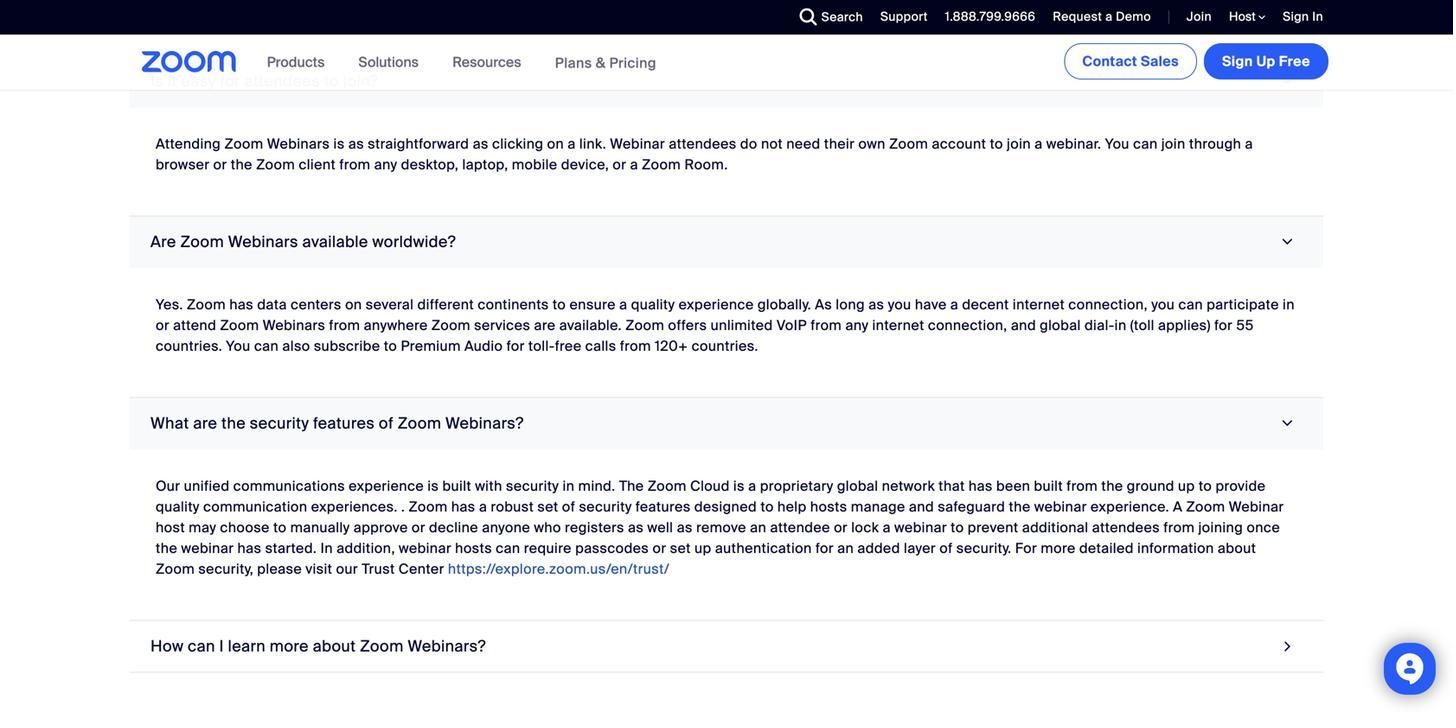 Task type: locate. For each thing, give the bounding box(es) containing it.
clicking
[[492, 135, 544, 153]]

2 built from the left
[[1034, 477, 1063, 496]]

help
[[778, 498, 807, 516]]

1 vertical spatial features
[[636, 498, 691, 516]]

join
[[1187, 9, 1212, 25]]

0 vertical spatial in
[[1283, 296, 1295, 314]]

to left provide
[[1199, 477, 1212, 496]]

0 horizontal spatial is
[[334, 135, 345, 153]]

2 vertical spatial security
[[579, 498, 632, 516]]

webinars
[[267, 135, 330, 153], [228, 232, 298, 252], [263, 317, 325, 335]]

hosts down decline
[[455, 540, 492, 558]]

straightforward
[[368, 135, 469, 153]]

1 vertical spatial webinars?
[[408, 637, 486, 657]]

right image inside are zoom webinars available worldwide? "dropdown button"
[[1276, 234, 1300, 250]]

from inside attending zoom webinars is as straightforward as clicking on a link. webinar attendees do not need their own zoom account to join a webinar. you can join through a browser or the zoom client from any desktop, laptop, mobile device, or a zoom room.
[[339, 156, 371, 174]]

0 vertical spatial attendees
[[244, 71, 320, 91]]

in inside our unified communications experience is built with security in mind. the zoom cloud is a proprietary global network that has been built from the ground up to provide quality communication experiences. . zoom has a robust set of security features designed to help hosts manage and safeguard the webinar experience. a zoom webinar host may choose to manually approve or decline anyone who registers as well as remove an attendee or lock a webinar to prevent additional attendees from joining once the webinar has started. in addition, webinar hosts can require passcodes or set up authentication for an added layer of security. for more detailed information about zoom security, please visit our trust center
[[563, 477, 575, 496]]

host
[[156, 519, 185, 537]]

support link
[[868, 0, 932, 35], [881, 9, 928, 25]]

decline
[[429, 519, 478, 537]]

device,
[[561, 156, 609, 174]]

1 vertical spatial in
[[1115, 317, 1127, 335]]

55
[[1237, 317, 1254, 335]]

features inside our unified communications experience is built with security in mind. the zoom cloud is a proprietary global network that has been built from the ground up to provide quality communication experiences. . zoom has a robust set of security features designed to help hosts manage and safeguard the webinar experience. a zoom webinar host may choose to manually approve or decline anyone who registers as well as remove an attendee or lock a webinar to prevent additional attendees from joining once the webinar has started. in addition, webinar hosts can require passcodes or set up authentication for an added layer of security. for more detailed information about zoom security, please visit our trust center
[[636, 498, 691, 516]]

1 horizontal spatial set
[[670, 540, 691, 558]]

attendees left join?
[[244, 71, 320, 91]]

webinars inside "dropdown button"
[[228, 232, 298, 252]]

1 horizontal spatial of
[[562, 498, 575, 516]]

set up who
[[538, 498, 559, 516]]

1 vertical spatial internet
[[873, 317, 925, 335]]

the
[[231, 156, 253, 174], [221, 414, 246, 434], [1102, 477, 1123, 496], [1009, 498, 1031, 516], [156, 540, 178, 558]]

about
[[1218, 540, 1257, 558], [313, 637, 356, 657]]

participate
[[1207, 296, 1279, 314]]

or down yes.
[[156, 317, 170, 335]]

sign in link
[[1270, 0, 1332, 35], [1283, 9, 1324, 25]]

additional
[[1022, 519, 1089, 537]]

connection,
[[1069, 296, 1148, 314], [928, 317, 1008, 335]]

0 horizontal spatial on
[[345, 296, 362, 314]]

is inside attending zoom webinars is as straightforward as clicking on a link. webinar attendees do not need their own zoom account to join a webinar. you can join through a browser or the zoom client from any desktop, laptop, mobile device, or a zoom room.
[[334, 135, 345, 153]]

can inside dropdown button
[[188, 637, 215, 657]]

can left through
[[1133, 135, 1158, 153]]

remove
[[696, 519, 747, 537]]

and down network
[[909, 498, 934, 516]]

you
[[888, 296, 912, 314], [1152, 296, 1175, 314]]

webinar inside our unified communications experience is built with security in mind. the zoom cloud is a proprietary global network that has been built from the ground up to provide quality communication experiences. . zoom has a robust set of security features designed to help hosts manage and safeguard the webinar experience. a zoom webinar host may choose to manually approve or decline anyone who registers as well as remove an attendee or lock a webinar to prevent additional attendees from joining once the webinar has started. in addition, webinar hosts can require passcodes or set up authentication for an added layer of security. for more detailed information about zoom security, please visit our trust center
[[1229, 498, 1284, 516]]

1 vertical spatial you
[[226, 337, 251, 355]]

zoom left room.
[[642, 156, 681, 174]]

you inside attending zoom webinars is as straightforward as clicking on a link. webinar attendees do not need their own zoom account to join a webinar. you can join through a browser or the zoom client from any desktop, laptop, mobile device, or a zoom room.
[[1105, 135, 1130, 153]]

1 horizontal spatial is
[[428, 477, 439, 496]]

0 horizontal spatial countries.
[[156, 337, 222, 355]]

internet down have
[[873, 317, 925, 335]]

sign left up in the right top of the page
[[1222, 52, 1253, 71]]

0 horizontal spatial webinar
[[610, 135, 665, 153]]

0 horizontal spatial built
[[443, 477, 472, 496]]

hosts
[[810, 498, 847, 516], [455, 540, 492, 558]]

is up client
[[334, 135, 345, 153]]

0 horizontal spatial security
[[250, 414, 309, 434]]

https://explore.zoom.us/en/trust/
[[448, 561, 670, 579]]

sign in
[[1283, 9, 1324, 25]]

0 horizontal spatial an
[[750, 519, 767, 537]]

zoom right .
[[409, 498, 448, 516]]

registers
[[565, 519, 624, 537]]

to left ensure
[[553, 296, 566, 314]]

available.
[[559, 317, 622, 335]]

1 horizontal spatial you
[[1105, 135, 1130, 153]]

0 vertical spatial more
[[1041, 540, 1076, 558]]

attendees inside our unified communications experience is built with security in mind. the zoom cloud is a proprietary global network that has been built from the ground up to provide quality communication experiences. . zoom has a robust set of security features designed to help hosts manage and safeguard the webinar experience. a zoom webinar host may choose to manually approve or decline anyone who registers as well as remove an attendee or lock a webinar to prevent additional attendees from joining once the webinar has started. in addition, webinar hosts can require passcodes or set up authentication for an added layer of security. for more detailed information about zoom security, please visit our trust center
[[1092, 519, 1160, 537]]

2 horizontal spatial in
[[1283, 296, 1295, 314]]

join?
[[343, 71, 378, 91]]

2 vertical spatial of
[[940, 540, 953, 558]]

1 horizontal spatial connection,
[[1069, 296, 1148, 314]]

1 you from the left
[[888, 296, 912, 314]]

and inside our unified communications experience is built with security in mind. the zoom cloud is a proprietary global network that has been built from the ground up to provide quality communication experiences. . zoom has a robust set of security features designed to help hosts manage and safeguard the webinar experience. a zoom webinar host may choose to manually approve or decline anyone who registers as well as remove an attendee or lock a webinar to prevent additional attendees from joining once the webinar has started. in addition, webinar hosts can require passcodes or set up authentication for an added layer of security. for more detailed information about zoom security, please visit our trust center
[[909, 498, 934, 516]]

1 horizontal spatial up
[[1178, 477, 1195, 496]]

layer
[[904, 540, 936, 558]]

demo
[[1116, 9, 1151, 25]]

client
[[299, 156, 336, 174]]

0 horizontal spatial internet
[[873, 317, 925, 335]]

0 vertical spatial and
[[1011, 317, 1036, 335]]

i
[[219, 637, 224, 657]]

have
[[915, 296, 947, 314]]

webinar inside attending zoom webinars is as straightforward as clicking on a link. webinar attendees do not need their own zoom account to join a webinar. you can join through a browser or the zoom client from any desktop, laptop, mobile device, or a zoom room.
[[610, 135, 665, 153]]

webinar right link.
[[610, 135, 665, 153]]

global up manage at the right bottom of page
[[837, 477, 879, 496]]

webinars up client
[[267, 135, 330, 153]]

0 vertical spatial global
[[1040, 317, 1081, 335]]

of inside dropdown button
[[379, 414, 394, 434]]

2 join from the left
[[1162, 135, 1186, 153]]

quality up offers
[[631, 296, 675, 314]]

our unified communications experience is built with security in mind. the zoom cloud is a proprietary global network that has been built from the ground up to provide quality communication experiences. . zoom has a robust set of security features designed to help hosts manage and safeguard the webinar experience. a zoom webinar host may choose to manually approve or decline anyone who registers as well as remove an attendee or lock a webinar to prevent additional attendees from joining once the webinar has started. in addition, webinar hosts can require passcodes or set up authentication for an added layer of security. for more detailed information about zoom security, please visit our trust center
[[156, 477, 1284, 579]]

up
[[1178, 477, 1195, 496], [695, 540, 712, 558]]

host
[[1229, 9, 1259, 25]]

1 vertical spatial up
[[695, 540, 712, 558]]

robust
[[491, 498, 534, 516]]

1 horizontal spatial more
[[1041, 540, 1076, 558]]

from down a
[[1164, 519, 1195, 537]]

to left join?
[[324, 71, 339, 91]]

right image
[[1276, 234, 1300, 250], [1280, 635, 1296, 659]]

attendees inside dropdown button
[[244, 71, 320, 91]]

global left dial-
[[1040, 317, 1081, 335]]

to right "account" in the top right of the page
[[990, 135, 1003, 153]]

for down "attendee"
[[816, 540, 834, 558]]

are up toll-
[[534, 317, 556, 335]]

1 horizontal spatial join
[[1162, 135, 1186, 153]]

request a demo link
[[1040, 0, 1156, 35], [1053, 9, 1151, 25]]

an up authentication
[[750, 519, 767, 537]]

1 vertical spatial connection,
[[928, 317, 1008, 335]]

is
[[151, 71, 164, 91]]

1 horizontal spatial global
[[1040, 317, 1081, 335]]

about inside our unified communications experience is built with security in mind. the zoom cloud is a proprietary global network that has been built from the ground up to provide quality communication experiences. . zoom has a robust set of security features designed to help hosts manage and safeguard the webinar experience. a zoom webinar host may choose to manually approve or decline anyone who registers as well as remove an attendee or lock a webinar to prevent additional attendees from joining once the webinar has started. in addition, webinar hosts can require passcodes or set up authentication for an added layer of security. for more detailed information about zoom security, please visit our trust center
[[1218, 540, 1257, 558]]

a right device,
[[630, 156, 638, 174]]

0 horizontal spatial of
[[379, 414, 394, 434]]

can left i
[[188, 637, 215, 657]]

hosts up "attendee"
[[810, 498, 847, 516]]

in
[[1313, 9, 1324, 25], [320, 540, 333, 558]]

any down long
[[846, 317, 869, 335]]

1 horizontal spatial an
[[838, 540, 854, 558]]

0 vertical spatial webinars
[[267, 135, 330, 153]]

you left also in the left of the page
[[226, 337, 251, 355]]

2 horizontal spatial security
[[579, 498, 632, 516]]

from right client
[[339, 156, 371, 174]]

1 vertical spatial about
[[313, 637, 356, 657]]

about down joining on the bottom
[[1218, 540, 1257, 558]]

experiences.
[[311, 498, 398, 516]]

1 vertical spatial in
[[320, 540, 333, 558]]

0 horizontal spatial more
[[270, 637, 309, 657]]

and
[[1011, 317, 1036, 335], [909, 498, 934, 516]]

globally.
[[758, 296, 812, 314]]

0 vertical spatial you
[[1105, 135, 1130, 153]]

services
[[474, 317, 530, 335]]

0 vertical spatial right image
[[1276, 234, 1300, 250]]

or left decline
[[412, 519, 426, 537]]

1 vertical spatial and
[[909, 498, 934, 516]]

attendees up room.
[[669, 135, 737, 153]]

the inside attending zoom webinars is as straightforward as clicking on a link. webinar attendees do not need their own zoom account to join a webinar. you can join through a browser or the zoom client from any desktop, laptop, mobile device, or a zoom room.
[[231, 156, 253, 174]]

webinars? inside how can i learn more about zoom webinars? dropdown button
[[408, 637, 486, 657]]

0 vertical spatial quality
[[631, 296, 675, 314]]

a left webinar.
[[1035, 135, 1043, 153]]

communications
[[233, 477, 345, 496]]

search button
[[787, 0, 868, 35]]

an down lock
[[838, 540, 854, 558]]

up down remove
[[695, 540, 712, 558]]

connection, down decent
[[928, 317, 1008, 335]]

you right webinar.
[[1105, 135, 1130, 153]]

a right ensure
[[619, 296, 628, 314]]

mobile
[[512, 156, 558, 174]]

tab list
[[130, 0, 1324, 673]]

product information navigation
[[254, 35, 670, 91]]

0 horizontal spatial sign
[[1222, 52, 1253, 71]]

1 vertical spatial quality
[[156, 498, 200, 516]]

the right browser
[[231, 156, 253, 174]]

data
[[257, 296, 287, 314]]

for inside our unified communications experience is built with security in mind. the zoom cloud is a proprietary global network that has been built from the ground up to provide quality communication experiences. . zoom has a robust set of security features designed to help hosts manage and safeguard the webinar experience. a zoom webinar host may choose to manually approve or decline anyone who registers as well as remove an attendee or lock a webinar to prevent additional attendees from joining once the webinar has started. in addition, webinar hosts can require passcodes or set up authentication for an added layer of security. for more detailed information about zoom security, please visit our trust center
[[816, 540, 834, 558]]

in right participate
[[1283, 296, 1295, 314]]

webinars up the data
[[228, 232, 298, 252]]

0 horizontal spatial you
[[226, 337, 251, 355]]

attendees down experience.
[[1092, 519, 1160, 537]]

voip
[[777, 317, 807, 335]]

2 vertical spatial webinars
[[263, 317, 325, 335]]

right image
[[1276, 416, 1300, 432]]

banner containing contact sales
[[121, 35, 1332, 91]]

1 vertical spatial global
[[837, 477, 879, 496]]

a
[[1106, 9, 1113, 25], [568, 135, 576, 153], [1035, 135, 1043, 153], [1245, 135, 1253, 153], [630, 156, 638, 174], [619, 296, 628, 314], [951, 296, 959, 314], [748, 477, 757, 496], [479, 498, 487, 516], [883, 519, 891, 537]]

from
[[339, 156, 371, 174], [329, 317, 360, 335], [811, 317, 842, 335], [620, 337, 651, 355], [1067, 477, 1098, 496], [1164, 519, 1195, 537]]

need
[[787, 135, 821, 153]]

banner
[[121, 35, 1332, 91]]

browser
[[156, 156, 210, 174]]

zoom right "attending"
[[224, 135, 264, 153]]

internet right decent
[[1013, 296, 1065, 314]]

1 horizontal spatial about
[[1218, 540, 1257, 558]]

webinars? inside what are the security features of zoom webinars? dropdown button
[[446, 414, 524, 434]]

0 horizontal spatial up
[[695, 540, 712, 558]]

1 horizontal spatial sign
[[1283, 9, 1309, 25]]

1 vertical spatial are
[[193, 414, 217, 434]]

what are the security features of zoom webinars? button
[[130, 398, 1324, 450]]

products button
[[267, 35, 333, 90]]

laptop,
[[462, 156, 508, 174]]

in inside our unified communications experience is built with security in mind. the zoom cloud is a proprietary global network that has been built from the ground up to provide quality communication experiences. . zoom has a robust set of security features designed to help hosts manage and safeguard the webinar experience. a zoom webinar host may choose to manually approve or decline anyone who registers as well as remove an attendee or lock a webinar to prevent additional attendees from joining once the webinar has started. in addition, webinar hosts can require passcodes or set up authentication for an added layer of security. for more detailed information about zoom security, please visit our trust center
[[320, 540, 333, 558]]

built
[[443, 477, 472, 496], [1034, 477, 1063, 496]]

1 vertical spatial right image
[[1280, 635, 1296, 659]]

security up communications
[[250, 414, 309, 434]]

webinars for available
[[228, 232, 298, 252]]

as right well
[[677, 519, 693, 537]]

0 horizontal spatial about
[[313, 637, 356, 657]]

are zoom webinars available worldwide?
[[151, 232, 456, 252]]

0 horizontal spatial attendees
[[244, 71, 320, 91]]

proprietary
[[760, 477, 834, 496]]

are inside yes. zoom has data centers on several different continents to ensure a quality experience globally. as long as you have a decent internet connection, you can participate in or attend zoom webinars from anywhere zoom services are available. zoom offers unlimited voip from any internet connection, and global dial-in (toll applies) for 55 countries. you can also subscribe to premium audio for toll-free calls from 120+ countries.
[[534, 317, 556, 335]]

0 vertical spatial are
[[534, 317, 556, 335]]

0 horizontal spatial connection,
[[928, 317, 1008, 335]]

as right long
[[869, 296, 885, 314]]

1 vertical spatial more
[[270, 637, 309, 657]]

attendees inside attending zoom webinars is as straightforward as clicking on a link. webinar attendees do not need their own zoom account to join a webinar. you can join through a browser or the zoom client from any desktop, laptop, mobile device, or a zoom room.
[[669, 135, 737, 153]]

zoom down the data
[[220, 317, 259, 335]]

2 vertical spatial attendees
[[1092, 519, 1160, 537]]

attend
[[173, 317, 216, 335]]

visit
[[306, 561, 332, 579]]

1 vertical spatial experience
[[349, 477, 424, 496]]

2 vertical spatial in
[[563, 477, 575, 496]]

0 vertical spatial connection,
[[1069, 296, 1148, 314]]

is up designed
[[734, 477, 745, 496]]

zoom inside "dropdown button"
[[180, 232, 224, 252]]

sign inside button
[[1222, 52, 1253, 71]]

1 horizontal spatial built
[[1034, 477, 1063, 496]]

sign up free button
[[1204, 43, 1329, 80]]

has inside yes. zoom has data centers on several different continents to ensure a quality experience globally. as long as you have a decent internet connection, you can participate in or attend zoom webinars from anywhere zoom services are available. zoom offers unlimited voip from any internet connection, and global dial-in (toll applies) for 55 countries. you can also subscribe to premium audio for toll-free calls from 120+ countries.
[[229, 296, 254, 314]]

are zoom webinars available worldwide? button
[[130, 217, 1324, 269]]

in down manually
[[320, 540, 333, 558]]

to left help
[[761, 498, 774, 516]]

sign
[[1283, 9, 1309, 25], [1222, 52, 1253, 71]]

zoom up 120+ on the left
[[626, 317, 665, 335]]

has up safeguard
[[969, 477, 993, 496]]

webinars? up with
[[446, 414, 524, 434]]

zoom down host
[[156, 561, 195, 579]]

1 horizontal spatial on
[[547, 135, 564, 153]]

can down anyone
[[496, 540, 520, 558]]

0 vertical spatial internet
[[1013, 296, 1065, 314]]

are inside what are the security features of zoom webinars? dropdown button
[[193, 414, 217, 434]]

security up robust
[[506, 477, 559, 496]]

1 vertical spatial on
[[345, 296, 362, 314]]

1 vertical spatial webinar
[[1229, 498, 1284, 516]]

webinar up once in the bottom of the page
[[1229, 498, 1284, 516]]

a right through
[[1245, 135, 1253, 153]]

1 vertical spatial sign
[[1222, 52, 1253, 71]]

1 horizontal spatial features
[[636, 498, 691, 516]]

1 horizontal spatial you
[[1152, 296, 1175, 314]]

in left the mind.
[[563, 477, 575, 496]]

0 vertical spatial features
[[313, 414, 375, 434]]

0 vertical spatial webinars?
[[446, 414, 524, 434]]

any down the straightforward
[[374, 156, 397, 174]]

has down the choose
[[237, 540, 262, 558]]

0 horizontal spatial in
[[563, 477, 575, 496]]

0 horizontal spatial features
[[313, 414, 375, 434]]

1 horizontal spatial internet
[[1013, 296, 1065, 314]]

0 vertical spatial on
[[547, 135, 564, 153]]

0 vertical spatial experience
[[679, 296, 754, 314]]

0 horizontal spatial and
[[909, 498, 934, 516]]

0 vertical spatial webinar
[[610, 135, 665, 153]]

1 vertical spatial attendees
[[669, 135, 737, 153]]

join
[[1007, 135, 1031, 153], [1162, 135, 1186, 153]]

own
[[859, 135, 886, 153]]

0 horizontal spatial global
[[837, 477, 879, 496]]

1 vertical spatial webinars
[[228, 232, 298, 252]]

up
[[1257, 52, 1276, 71]]

experience up .
[[349, 477, 424, 496]]

1 horizontal spatial countries.
[[692, 337, 759, 355]]

from up subscribe
[[329, 317, 360, 335]]

0 horizontal spatial experience
[[349, 477, 424, 496]]

2 countries. from the left
[[692, 337, 759, 355]]

link.
[[580, 135, 607, 153]]

0 horizontal spatial set
[[538, 498, 559, 516]]

sign up the "free"
[[1283, 9, 1309, 25]]

centers
[[291, 296, 342, 314]]

approve
[[354, 519, 408, 537]]

0 vertical spatial about
[[1218, 540, 1257, 558]]

with
[[475, 477, 502, 496]]

to
[[324, 71, 339, 91], [990, 135, 1003, 153], [553, 296, 566, 314], [384, 337, 397, 355], [1199, 477, 1212, 496], [761, 498, 774, 516], [273, 519, 287, 537], [951, 519, 964, 537]]

you
[[1105, 135, 1130, 153], [226, 337, 251, 355]]

webinars inside attending zoom webinars is as straightforward as clicking on a link. webinar attendees do not need their own zoom account to join a webinar. you can join through a browser or the zoom client from any desktop, laptop, mobile device, or a zoom room.
[[267, 135, 330, 153]]

or inside yes. zoom has data centers on several different continents to ensure a quality experience globally. as long as you have a decent internet connection, you can participate in or attend zoom webinars from anywhere zoom services are available. zoom offers unlimited voip from any internet connection, and global dial-in (toll applies) for 55 countries. you can also subscribe to premium audio for toll-free calls from 120+ countries.
[[156, 317, 170, 335]]

built right been
[[1034, 477, 1063, 496]]

right image inside how can i learn more about zoom webinars? dropdown button
[[1280, 635, 1296, 659]]

more
[[1041, 540, 1076, 558], [270, 637, 309, 657]]

subscribe
[[314, 337, 380, 355]]

global
[[1040, 317, 1081, 335], [837, 477, 879, 496]]

ensure
[[570, 296, 616, 314]]

manually
[[290, 519, 350, 537]]

is up decline
[[428, 477, 439, 496]]

0 vertical spatial security
[[250, 414, 309, 434]]

1 horizontal spatial and
[[1011, 317, 1036, 335]]

has left the data
[[229, 296, 254, 314]]

1 horizontal spatial are
[[534, 317, 556, 335]]

on inside attending zoom webinars is as straightforward as clicking on a link. webinar attendees do not need their own zoom account to join a webinar. you can join through a browser or the zoom client from any desktop, laptop, mobile device, or a zoom room.
[[547, 135, 564, 153]]

yes.
[[156, 296, 183, 314]]

experience up the unlimited
[[679, 296, 754, 314]]

1 horizontal spatial any
[[846, 317, 869, 335]]

1 horizontal spatial in
[[1313, 9, 1324, 25]]

0 horizontal spatial join
[[1007, 135, 1031, 153]]

on inside yes. zoom has data centers on several different continents to ensure a quality experience globally. as long as you have a decent internet connection, you can participate in or attend zoom webinars from anywhere zoom services are available. zoom offers unlimited voip from any internet connection, and global dial-in (toll applies) for 55 countries. you can also subscribe to premium audio for toll-free calls from 120+ countries.
[[345, 296, 362, 314]]

features up well
[[636, 498, 691, 516]]



Task type: describe. For each thing, give the bounding box(es) containing it.
passcodes
[[575, 540, 649, 558]]

the down been
[[1009, 498, 1031, 516]]

more inside dropdown button
[[270, 637, 309, 657]]

0 vertical spatial in
[[1313, 9, 1324, 25]]

sign up free
[[1222, 52, 1311, 71]]

anywhere
[[364, 317, 428, 335]]

can inside our unified communications experience is built with security in mind. the zoom cloud is a proprietary global network that has been built from the ground up to provide quality communication experiences. . zoom has a robust set of security features designed to help hosts manage and safeguard the webinar experience. a zoom webinar host may choose to manually approve or decline anyone who registers as well as remove an attendee or lock a webinar to prevent additional attendees from joining once the webinar has started. in addition, webinar hosts can require passcodes or set up authentication for an added layer of security. for more detailed information about zoom security, please visit our trust center
[[496, 540, 520, 558]]

request a demo
[[1053, 9, 1151, 25]]

prevent
[[968, 519, 1019, 537]]

once
[[1247, 519, 1280, 537]]

the down host
[[156, 540, 178, 558]]

a down with
[[479, 498, 487, 516]]

zoom left client
[[256, 156, 295, 174]]

1 join from the left
[[1007, 135, 1031, 153]]

zoom up attend on the left top of page
[[187, 296, 226, 314]]

added
[[858, 540, 900, 558]]

1 built from the left
[[443, 477, 472, 496]]

contact sales link
[[1065, 43, 1197, 80]]

quality inside yes. zoom has data centers on several different continents to ensure a quality experience globally. as long as you have a decent internet connection, you can participate in or attend zoom webinars from anywhere zoom services are available. zoom offers unlimited voip from any internet connection, and global dial-in (toll applies) for 55 countries. you can also subscribe to premium audio for toll-free calls from 120+ countries.
[[631, 296, 675, 314]]

zoom down different
[[432, 317, 471, 335]]

it
[[168, 71, 177, 91]]

addition,
[[337, 540, 395, 558]]

1 vertical spatial an
[[838, 540, 854, 558]]

pricing
[[609, 54, 657, 72]]

calls
[[585, 337, 616, 355]]

available
[[302, 232, 368, 252]]

0 vertical spatial set
[[538, 498, 559, 516]]

for down 'services'
[[507, 337, 525, 355]]

do
[[740, 135, 758, 153]]

0 horizontal spatial hosts
[[455, 540, 492, 558]]

a right have
[[951, 296, 959, 314]]

global inside yes. zoom has data centers on several different continents to ensure a quality experience globally. as long as you have a decent internet connection, you can participate in or attend zoom webinars from anywhere zoom services are available. zoom offers unlimited voip from any internet connection, and global dial-in (toll applies) for 55 countries. you can also subscribe to premium audio for toll-free calls from 120+ countries.
[[1040, 317, 1081, 335]]

center
[[399, 561, 444, 579]]

right image for how can i learn more about zoom webinars?
[[1280, 635, 1296, 659]]

1 countries. from the left
[[156, 337, 222, 355]]

join link left host
[[1174, 0, 1216, 35]]

mind.
[[578, 477, 616, 496]]

free
[[555, 337, 582, 355]]

the inside dropdown button
[[221, 414, 246, 434]]

security inside dropdown button
[[250, 414, 309, 434]]

https://explore.zoom.us/en/trust/ link
[[448, 561, 670, 579]]

continents
[[478, 296, 549, 314]]

a left link.
[[568, 135, 576, 153]]

solutions
[[359, 53, 419, 71]]

1 horizontal spatial hosts
[[810, 498, 847, 516]]

2 you from the left
[[1152, 296, 1175, 314]]

sign for sign up free
[[1222, 52, 1253, 71]]

or left lock
[[834, 519, 848, 537]]

experience inside yes. zoom has data centers on several different continents to ensure a quality experience globally. as long as you have a decent internet connection, you can participate in or attend zoom webinars from anywhere zoom services are available. zoom offers unlimited voip from any internet connection, and global dial-in (toll applies) for 55 countries. you can also subscribe to premium audio for toll-free calls from 120+ countries.
[[679, 296, 754, 314]]

webinar down may
[[181, 540, 234, 558]]

to down safeguard
[[951, 519, 964, 537]]

webinar up layer
[[895, 519, 947, 537]]

zoom logo image
[[142, 51, 237, 73]]

zoom up joining on the bottom
[[1186, 498, 1226, 516]]

to up started.
[[273, 519, 287, 537]]

or down well
[[653, 540, 667, 558]]

dial-
[[1085, 317, 1115, 335]]

worldwide?
[[372, 232, 456, 252]]

plans & pricing
[[555, 54, 657, 72]]

to down anywhere
[[384, 337, 397, 355]]

from down the as
[[811, 317, 842, 335]]

also
[[282, 337, 310, 355]]

unified
[[184, 477, 230, 496]]

a left demo
[[1106, 9, 1113, 25]]

webinars? for what are the security features of zoom webinars?
[[446, 414, 524, 434]]

yes. zoom has data centers on several different continents to ensure a quality experience globally. as long as you have a decent internet connection, you can participate in or attend zoom webinars from anywhere zoom services are available. zoom offers unlimited voip from any internet connection, and global dial-in (toll applies) for 55 countries. you can also subscribe to premium audio for toll-free calls from 120+ countries.
[[156, 296, 1295, 355]]

applies)
[[1158, 317, 1211, 335]]

or right device,
[[613, 156, 627, 174]]

global inside our unified communications experience is built with security in mind. the zoom cloud is a proprietary global network that has been built from the ground up to provide quality communication experiences. . zoom has a robust set of security features designed to help hosts manage and safeguard the webinar experience. a zoom webinar host may choose to manually approve or decline anyone who registers as well as remove an attendee or lock a webinar to prevent additional attendees from joining once the webinar has started. in addition, webinar hosts can require passcodes or set up authentication for an added layer of security. for more detailed information about zoom security, please visit our trust center
[[837, 477, 879, 496]]

for inside dropdown button
[[220, 71, 240, 91]]

free
[[1279, 52, 1311, 71]]

and inside yes. zoom has data centers on several different continents to ensure a quality experience globally. as long as you have a decent internet connection, you can participate in or attend zoom webinars from anywhere zoom services are available. zoom offers unlimited voip from any internet connection, and global dial-in (toll applies) for 55 countries. you can also subscribe to premium audio for toll-free calls from 120+ countries.
[[1011, 317, 1036, 335]]

zoom right the
[[648, 477, 687, 496]]

&
[[596, 54, 606, 72]]

been
[[997, 477, 1031, 496]]

webinars for is
[[267, 135, 330, 153]]

desktop,
[[401, 156, 459, 174]]

has up decline
[[451, 498, 476, 516]]

experience.
[[1091, 498, 1170, 516]]

webinar up 'center'
[[399, 540, 452, 558]]

sign for sign in
[[1283, 9, 1309, 25]]

as inside yes. zoom has data centers on several different continents to ensure a quality experience globally. as long as you have a decent internet connection, you can participate in or attend zoom webinars from anywhere zoom services are available. zoom offers unlimited voip from any internet connection, and global dial-in (toll applies) for 55 countries. you can also subscribe to premium audio for toll-free calls from 120+ countries.
[[869, 296, 885, 314]]

or right browser
[[213, 156, 227, 174]]

quality inside our unified communications experience is built with security in mind. the zoom cloud is a proprietary global network that has been built from the ground up to provide quality communication experiences. . zoom has a robust set of security features designed to help hosts manage and safeguard the webinar experience. a zoom webinar host may choose to manually approve or decline anyone who registers as well as remove an attendee or lock a webinar to prevent additional attendees from joining once the webinar has started. in addition, webinar hosts can require passcodes or set up authentication for an added layer of security. for more detailed information about zoom security, please visit our trust center
[[156, 498, 200, 516]]

security,
[[198, 561, 254, 579]]

our
[[336, 561, 358, 579]]

more inside our unified communications experience is built with security in mind. the zoom cloud is a proprietary global network that has been built from the ground up to provide quality communication experiences. . zoom has a robust set of security features designed to help hosts manage and safeguard the webinar experience. a zoom webinar host may choose to manually approve or decline anyone who registers as well as remove an attendee or lock a webinar to prevent additional attendees from joining once the webinar has started. in addition, webinar hosts can require passcodes or set up authentication for an added layer of security. for more detailed information about zoom security, please visit our trust center
[[1041, 540, 1076, 558]]

support
[[881, 9, 928, 25]]

can inside attending zoom webinars is as straightforward as clicking on a link. webinar attendees do not need their own zoom account to join a webinar. you can join through a browser or the zoom client from any desktop, laptop, mobile device, or a zoom room.
[[1133, 135, 1158, 153]]

to inside dropdown button
[[324, 71, 339, 91]]

for
[[1015, 540, 1037, 558]]

a up designed
[[748, 477, 757, 496]]

can left also in the left of the page
[[254, 337, 279, 355]]

security.
[[957, 540, 1012, 558]]

0 vertical spatial an
[[750, 519, 767, 537]]

are
[[151, 232, 176, 252]]

choose
[[220, 519, 270, 537]]

different
[[417, 296, 474, 314]]

experience inside our unified communications experience is built with security in mind. the zoom cloud is a proprietary global network that has been built from the ground up to provide quality communication experiences. . zoom has a robust set of security features designed to help hosts manage and safeguard the webinar experience. a zoom webinar host may choose to manually approve or decline anyone who registers as well as remove an attendee or lock a webinar to prevent additional attendees from joining once the webinar has started. in addition, webinar hosts can require passcodes or set up authentication for an added layer of security. for more detailed information about zoom security, please visit our trust center
[[349, 477, 424, 496]]

anyone
[[482, 519, 530, 537]]

1 vertical spatial of
[[562, 498, 575, 516]]

host button
[[1229, 9, 1266, 25]]

join link up "meetings" navigation
[[1187, 9, 1212, 25]]

a
[[1173, 498, 1183, 516]]

webinars? for how can i learn more about zoom webinars?
[[408, 637, 486, 657]]

120+
[[655, 337, 688, 355]]

detailed
[[1080, 540, 1134, 558]]

room.
[[685, 156, 728, 174]]

started.
[[265, 540, 317, 558]]

webinars inside yes. zoom has data centers on several different continents to ensure a quality experience globally. as long as you have a decent internet connection, you can participate in or attend zoom webinars from anywhere zoom services are available. zoom offers unlimited voip from any internet connection, and global dial-in (toll applies) for 55 countries. you can also subscribe to premium audio for toll-free calls from 120+ countries.
[[263, 317, 325, 335]]

.
[[401, 498, 405, 516]]

webinar.
[[1047, 135, 1102, 153]]

features inside dropdown button
[[313, 414, 375, 434]]

plans
[[555, 54, 592, 72]]

zoom right the own at the top of page
[[889, 135, 928, 153]]

safeguard
[[938, 498, 1005, 516]]

is it easy for attendees to join? button
[[130, 56, 1324, 108]]

right image for are zoom webinars available worldwide?
[[1276, 234, 1300, 250]]

attending zoom webinars is as straightforward as clicking on a link. webinar attendees do not need their own zoom account to join a webinar. you can join through a browser or the zoom client from any desktop, laptop, mobile device, or a zoom room.
[[156, 135, 1253, 174]]

tab list containing is it easy for attendees to join?
[[130, 0, 1324, 673]]

as
[[815, 296, 832, 314]]

well
[[648, 519, 673, 537]]

what
[[151, 414, 189, 434]]

premium
[[401, 337, 461, 355]]

0 vertical spatial up
[[1178, 477, 1195, 496]]

to inside attending zoom webinars is as straightforward as clicking on a link. webinar attendees do not need their own zoom account to join a webinar. you can join through a browser or the zoom client from any desktop, laptop, mobile device, or a zoom room.
[[990, 135, 1003, 153]]

as up laptop,
[[473, 135, 489, 153]]

about inside dropdown button
[[313, 637, 356, 657]]

1 vertical spatial security
[[506, 477, 559, 496]]

any inside yes. zoom has data centers on several different continents to ensure a quality experience globally. as long as you have a decent internet connection, you can participate in or attend zoom webinars from anywhere zoom services are available. zoom offers unlimited voip from any internet connection, and global dial-in (toll applies) for 55 countries. you can also subscribe to premium audio for toll-free calls from 120+ countries.
[[846, 317, 869, 335]]

unlimited
[[711, 317, 773, 335]]

from up additional
[[1067, 477, 1098, 496]]

webinar up additional
[[1035, 498, 1087, 516]]

joining
[[1199, 519, 1243, 537]]

ground
[[1127, 477, 1175, 496]]

1 vertical spatial set
[[670, 540, 691, 558]]

any inside attending zoom webinars is as straightforward as clicking on a link. webinar attendees do not need their own zoom account to join a webinar. you can join through a browser or the zoom client from any desktop, laptop, mobile device, or a zoom room.
[[374, 156, 397, 174]]

2 horizontal spatial of
[[940, 540, 953, 558]]

the up experience.
[[1102, 477, 1123, 496]]

1.888.799.9666
[[945, 9, 1036, 25]]

as left the straightforward
[[348, 135, 364, 153]]

a right lock
[[883, 519, 891, 537]]

for left the 55
[[1215, 317, 1233, 335]]

solutions button
[[359, 35, 427, 90]]

manage
[[851, 498, 906, 516]]

provide
[[1216, 477, 1266, 496]]

contact sales
[[1083, 52, 1179, 71]]

what are the security features of zoom webinars?
[[151, 414, 524, 434]]

is it easy for attendees to join?
[[151, 71, 378, 91]]

how can i learn more about zoom webinars? button
[[130, 622, 1324, 673]]

zoom down premium
[[398, 414, 442, 434]]

can up applies)
[[1179, 296, 1203, 314]]

2 horizontal spatial is
[[734, 477, 745, 496]]

through
[[1189, 135, 1242, 153]]

resources
[[453, 53, 521, 71]]

as left well
[[628, 519, 644, 537]]

zoom down trust
[[360, 637, 404, 657]]

you inside yes. zoom has data centers on several different continents to ensure a quality experience globally. as long as you have a decent internet connection, you can participate in or attend zoom webinars from anywhere zoom services are available. zoom offers unlimited voip from any internet connection, and global dial-in (toll applies) for 55 countries. you can also subscribe to premium audio for toll-free calls from 120+ countries.
[[226, 337, 251, 355]]

meetings navigation
[[1061, 35, 1332, 83]]

request
[[1053, 9, 1103, 25]]

cloud
[[690, 477, 730, 496]]

1 horizontal spatial in
[[1115, 317, 1127, 335]]

(toll
[[1131, 317, 1155, 335]]

toll-
[[529, 337, 555, 355]]

from right the calls
[[620, 337, 651, 355]]



Task type: vqa. For each thing, say whether or not it's contained in the screenshot.
Menu Item
no



